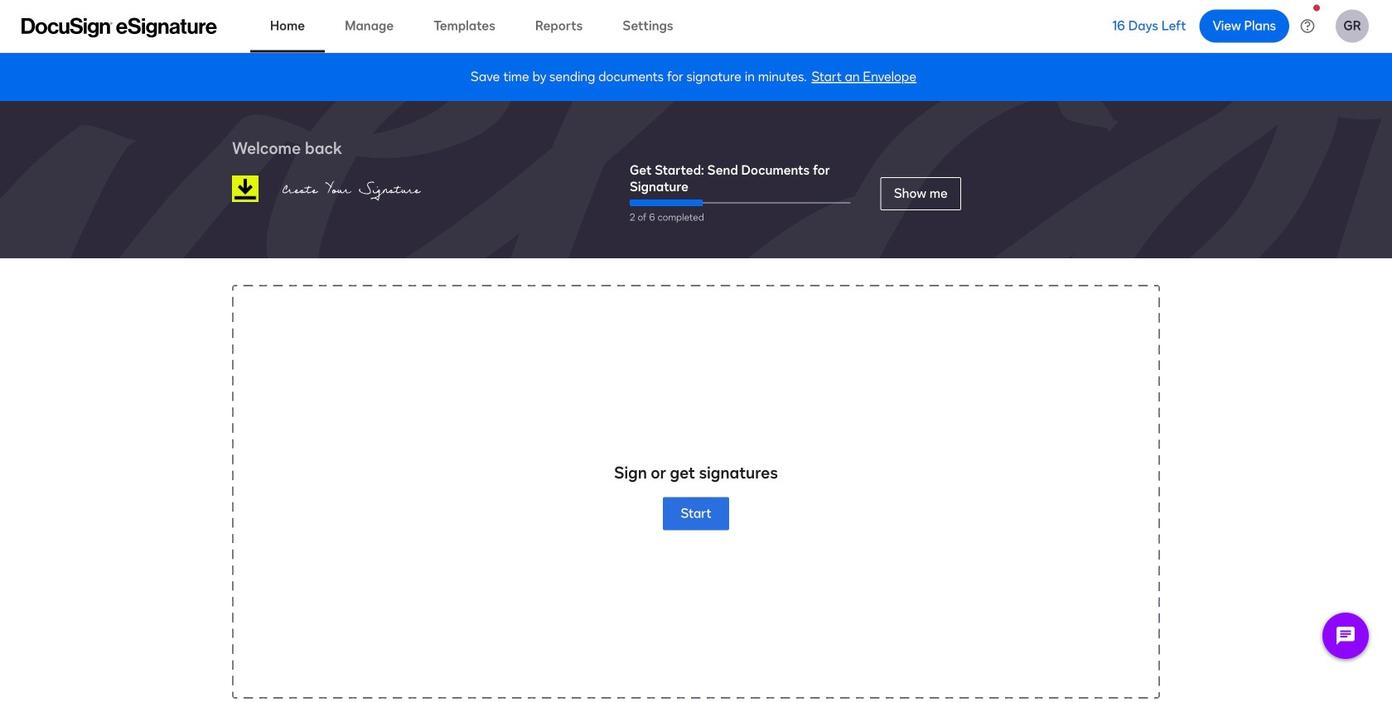 Task type: locate. For each thing, give the bounding box(es) containing it.
docusignlogo image
[[232, 176, 259, 202]]

docusign esignature image
[[22, 18, 217, 38]]



Task type: vqa. For each thing, say whether or not it's contained in the screenshot.
DocuSign eSignature 'image'
yes



